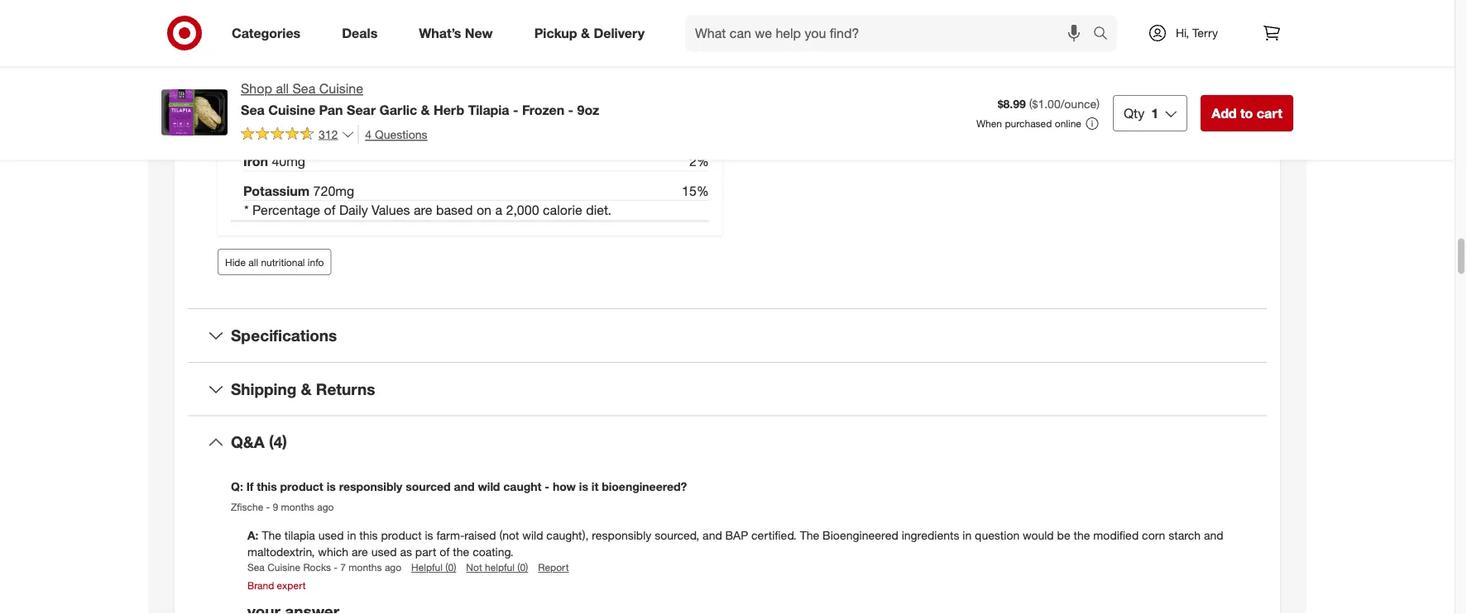 Task type: vqa. For each thing, say whether or not it's contained in the screenshot.


Task type: locate. For each thing, give the bounding box(es) containing it.
is inside the tilapia used in this product is farm-raised (not wild caught), responsibly sourced, and bap certified.  the bioengineered ingredients in question would be the modified corn starch and maltodextrin, which are used as part of the coating.
[[425, 529, 433, 543]]

& left returns on the left bottom of the page
[[301, 380, 312, 399]]

7 right d
[[308, 94, 315, 110]]

1 horizontal spatial product
[[381, 529, 422, 543]]

responsibly left sourced at the bottom of page
[[339, 480, 403, 494]]

- left how
[[545, 480, 550, 494]]

- left 9oz
[[568, 102, 574, 118]]

are right which
[[352, 546, 368, 560]]

protein 42 grm
[[243, 64, 331, 80]]

42
[[292, 64, 307, 80]]

sea down 42
[[293, 81, 316, 97]]

this up sea cuisine rocks - 7 months ago
[[359, 529, 378, 543]]

sea
[[293, 81, 316, 97], [241, 102, 265, 118], [247, 562, 265, 575]]

calcium 2.3 mg
[[243, 123, 336, 140]]

0 horizontal spatial and
[[454, 480, 475, 494]]

1 vertical spatial used
[[371, 546, 397, 560]]

and right starch
[[1204, 529, 1224, 543]]

diet.
[[586, 203, 612, 219]]

values
[[372, 203, 410, 219]]

add
[[1212, 105, 1237, 121]]

is up which
[[327, 480, 336, 494]]

2%
[[689, 153, 709, 169]]

1 horizontal spatial responsibly
[[592, 529, 652, 543]]

of down 720
[[324, 203, 336, 219]]

1 horizontal spatial of
[[440, 546, 450, 560]]

mg
[[317, 123, 336, 140], [287, 153, 305, 169], [335, 183, 354, 199]]

what's new link
[[405, 15, 514, 51]]

rocks
[[303, 562, 331, 575]]

1 vertical spatial 7
[[340, 562, 346, 575]]

a
[[495, 203, 502, 219]]

0 horizontal spatial the
[[262, 529, 281, 543]]

all inside 'button'
[[249, 256, 258, 269]]

helpful
[[485, 562, 515, 575]]

maltodextrin,
[[247, 546, 315, 560]]

added
[[243, 34, 284, 51]]

the right the certified.
[[800, 529, 820, 543]]

0 vertical spatial product
[[280, 480, 323, 494]]

months right rocks
[[349, 562, 382, 575]]

zfische
[[231, 502, 263, 514]]

when
[[977, 117, 1002, 130]]

hi, terry
[[1176, 26, 1218, 40]]

and inside the q: if this product is responsibly sourced and wild caught - how is it bioengineered? zfische - 9 months ago
[[454, 480, 475, 494]]

helpful
[[411, 562, 443, 575]]

0 horizontal spatial the
[[453, 546, 469, 560]]

&
[[581, 25, 590, 41], [421, 102, 430, 118], [301, 380, 312, 399]]

1 vertical spatial product
[[381, 529, 422, 543]]

is up part
[[425, 529, 433, 543]]

0 horizontal spatial months
[[281, 502, 314, 514]]

2 horizontal spatial &
[[581, 25, 590, 41]]

starch
[[1169, 529, 1201, 543]]

used left as
[[371, 546, 397, 560]]

2 vertical spatial &
[[301, 380, 312, 399]]

0 horizontal spatial this
[[257, 480, 277, 494]]

1 horizontal spatial used
[[371, 546, 397, 560]]

qty 1
[[1124, 105, 1159, 121]]

4
[[365, 127, 372, 141]]

1 horizontal spatial in
[[963, 529, 972, 543]]

q&a (4) button
[[188, 417, 1267, 470]]

0 horizontal spatial is
[[327, 480, 336, 494]]

ago up which
[[317, 502, 334, 514]]

the right the be
[[1074, 529, 1090, 543]]

this inside the tilapia used in this product is farm-raised (not wild caught), responsibly sourced, and bap certified.  the bioengineered ingredients in question would be the modified corn starch and maltodextrin, which are used as part of the coating.
[[359, 529, 378, 543]]

in left 'question'
[[963, 529, 972, 543]]

certified.
[[752, 529, 797, 543]]

returns
[[316, 380, 375, 399]]

the down the 'farm-' at the left bottom
[[453, 546, 469, 560]]

mg down pan
[[317, 123, 336, 140]]

(0) left not
[[445, 562, 456, 575]]

deals link
[[328, 15, 398, 51]]

mg for calcium 2.3 mg
[[317, 123, 336, 140]]

protein
[[243, 64, 289, 80]]

& for returns
[[301, 380, 312, 399]]

& right pickup in the top left of the page
[[581, 25, 590, 41]]

cuisine up calcium 2.3 mg
[[268, 102, 315, 118]]

and right sourced at the bottom of page
[[454, 480, 475, 494]]

sea up brand
[[247, 562, 265, 575]]

1 vertical spatial all
[[249, 256, 258, 269]]

grm down sugars
[[307, 64, 331, 80]]

cuisine up pan
[[319, 81, 363, 97]]

* percentage of daily values are based on a 2,000 calorie diet.
[[244, 203, 612, 219]]

wild
[[478, 480, 500, 494], [523, 529, 543, 543]]

1 horizontal spatial is
[[425, 529, 433, 543]]

vitamin
[[243, 94, 291, 110]]

1 vertical spatial cuisine
[[268, 102, 315, 118]]

all right hide
[[249, 256, 258, 269]]

1 horizontal spatial wild
[[523, 529, 543, 543]]

wild inside the q: if this product is responsibly sourced and wild caught - how is it bioengineered? zfische - 9 months ago
[[478, 480, 500, 494]]

1 horizontal spatial months
[[349, 562, 382, 575]]

0 horizontal spatial responsibly
[[339, 480, 403, 494]]

used up which
[[318, 529, 344, 543]]

the up maltodextrin,
[[262, 529, 281, 543]]

mg for potassium 720 mg
[[335, 183, 354, 199]]

2 vertical spatial sea
[[247, 562, 265, 575]]

cuisine down maltodextrin,
[[267, 562, 300, 575]]

grm right sugars
[[343, 34, 367, 51]]

0 horizontal spatial &
[[301, 380, 312, 399]]

all for hide
[[249, 256, 258, 269]]

2 horizontal spatial and
[[1204, 529, 1224, 543]]

1 vertical spatial responsibly
[[592, 529, 652, 543]]

herb
[[434, 102, 465, 118]]

responsibly right caught),
[[592, 529, 652, 543]]

shipping & returns button
[[188, 363, 1267, 416]]

1 horizontal spatial (0)
[[517, 562, 528, 575]]

2 the from the left
[[800, 529, 820, 543]]

(not
[[499, 529, 519, 543]]

1 vertical spatial this
[[359, 529, 378, 543]]

mg up the daily
[[335, 183, 354, 199]]

& left "herb" at the left top of the page
[[421, 102, 430, 118]]

0%
[[689, 5, 709, 21], [689, 34, 709, 51]]

1 vertical spatial wild
[[523, 529, 543, 543]]

2 vertical spatial mg
[[335, 183, 354, 199]]

2,000
[[506, 203, 539, 219]]

this
[[257, 480, 277, 494], [359, 529, 378, 543]]

caught),
[[547, 529, 589, 543]]

0 vertical spatial ago
[[317, 502, 334, 514]]

1 horizontal spatial the
[[800, 529, 820, 543]]

deals
[[342, 25, 378, 41]]

(0)
[[445, 562, 456, 575], [517, 562, 528, 575]]

1 vertical spatial of
[[440, 546, 450, 560]]

0 horizontal spatial are
[[352, 546, 368, 560]]

0 vertical spatial 7
[[308, 94, 315, 110]]

(4)
[[269, 433, 287, 452]]

the
[[1074, 529, 1090, 543], [453, 546, 469, 560]]

daily
[[339, 203, 368, 219]]

0 horizontal spatial (0)
[[445, 562, 456, 575]]

helpful  (0)
[[411, 562, 456, 575]]

ago inside the q: if this product is responsibly sourced and wild caught - how is it bioengineered? zfische - 9 months ago
[[317, 502, 334, 514]]

7 down which
[[340, 562, 346, 575]]

1 horizontal spatial this
[[359, 529, 378, 543]]

/ounce
[[1061, 97, 1097, 111]]

0 vertical spatial are
[[414, 203, 432, 219]]

hi,
[[1176, 26, 1189, 40]]

1 horizontal spatial and
[[703, 529, 722, 543]]

categories
[[232, 25, 301, 41]]

ago down as
[[385, 562, 401, 575]]

0
[[336, 34, 343, 51]]

1 horizontal spatial all
[[276, 81, 289, 97]]

0 horizontal spatial grm
[[307, 64, 331, 80]]

1 vertical spatial 0%
[[689, 34, 709, 51]]

0 vertical spatial mg
[[317, 123, 336, 140]]

and left bap
[[703, 529, 722, 543]]

(0) right helpful
[[517, 562, 528, 575]]

wild right (not
[[523, 529, 543, 543]]

1 horizontal spatial are
[[414, 203, 432, 219]]

wild left the caught
[[478, 480, 500, 494]]

1 vertical spatial mg
[[287, 153, 305, 169]]

the tilapia used in this product is farm-raised (not wild caught), responsibly sourced, and bap certified.  the bioengineered ingredients in question would be the modified corn starch and maltodextrin, which are used as part of the coating.
[[247, 529, 1224, 560]]

0 vertical spatial all
[[276, 81, 289, 97]]

0 horizontal spatial all
[[249, 256, 258, 269]]

product up as
[[381, 529, 422, 543]]

1 vertical spatial &
[[421, 102, 430, 118]]

0 horizontal spatial ago
[[317, 502, 334, 514]]

responsibly inside the tilapia used in this product is farm-raised (not wild caught), responsibly sourced, and bap certified.  the bioengineered ingredients in question would be the modified corn starch and maltodextrin, which are used as part of the coating.
[[592, 529, 652, 543]]

all down protein 42 grm
[[276, 81, 289, 97]]

in up which
[[347, 529, 356, 543]]

1 vertical spatial ago
[[385, 562, 401, 575]]

0 vertical spatial the
[[1074, 529, 1090, 543]]

1 horizontal spatial grm
[[343, 34, 367, 51]]

of
[[324, 203, 336, 219], [440, 546, 450, 560]]

0 horizontal spatial wild
[[478, 480, 500, 494]]

1 vertical spatial are
[[352, 546, 368, 560]]

helpful  (0) button
[[411, 561, 456, 575]]

0 vertical spatial wild
[[478, 480, 500, 494]]

this right if
[[257, 480, 277, 494]]

of down the 'farm-' at the left bottom
[[440, 546, 450, 560]]

0 horizontal spatial product
[[280, 480, 323, 494]]

is left it
[[579, 480, 588, 494]]

0 vertical spatial this
[[257, 480, 277, 494]]

0 horizontal spatial in
[[347, 529, 356, 543]]

1 0% from the top
[[689, 5, 709, 21]]

months inside the q: if this product is responsibly sourced and wild caught - how is it bioengineered? zfische - 9 months ago
[[281, 502, 314, 514]]

& for delivery
[[581, 25, 590, 41]]

0 vertical spatial 0%
[[689, 5, 709, 21]]

vitamin d 7 mcg
[[243, 94, 341, 110]]

0 horizontal spatial 7
[[308, 94, 315, 110]]

hide all nutritional info button
[[218, 249, 331, 276]]

0 vertical spatial used
[[318, 529, 344, 543]]

bap
[[726, 529, 748, 543]]

& inside shop all sea cuisine sea cuisine pan sear garlic & herb tilapia - frozen - 9oz
[[421, 102, 430, 118]]

months right 9
[[281, 502, 314, 514]]

0 vertical spatial responsibly
[[339, 480, 403, 494]]

1 horizontal spatial 7
[[340, 562, 346, 575]]

sea down shop
[[241, 102, 265, 118]]

are left based
[[414, 203, 432, 219]]

pickup
[[534, 25, 577, 41]]

1 horizontal spatial &
[[421, 102, 430, 118]]

product up tilapia on the bottom left of the page
[[280, 480, 323, 494]]

question
[[975, 529, 1020, 543]]

0 horizontal spatial of
[[324, 203, 336, 219]]

not helpful  (0) button
[[466, 561, 528, 575]]

months
[[281, 502, 314, 514], [349, 562, 382, 575]]

responsibly inside the q: if this product is responsibly sourced and wild caught - how is it bioengineered? zfische - 9 months ago
[[339, 480, 403, 494]]

What can we help you find? suggestions appear below search field
[[685, 15, 1097, 51]]

all inside shop all sea cuisine sea cuisine pan sear garlic & herb tilapia - frozen - 9oz
[[276, 81, 289, 97]]

& inside dropdown button
[[301, 380, 312, 399]]

1 vertical spatial grm
[[307, 64, 331, 80]]

0 vertical spatial &
[[581, 25, 590, 41]]

terry
[[1193, 26, 1218, 40]]

all
[[276, 81, 289, 97], [249, 256, 258, 269]]

and
[[454, 480, 475, 494], [703, 529, 722, 543], [1204, 529, 1224, 543]]

in
[[347, 529, 356, 543], [963, 529, 972, 543]]

mg down 312 link
[[287, 153, 305, 169]]

0 vertical spatial sea
[[293, 81, 316, 97]]

mg for iron 40 mg
[[287, 153, 305, 169]]

online
[[1055, 117, 1082, 130]]

0 vertical spatial months
[[281, 502, 314, 514]]

shipping
[[231, 380, 297, 399]]

bioengineered
[[823, 529, 899, 543]]

0 vertical spatial grm
[[343, 34, 367, 51]]



Task type: describe. For each thing, give the bounding box(es) containing it.
2 in from the left
[[963, 529, 972, 543]]

a:
[[247, 529, 262, 543]]

caught
[[503, 480, 542, 494]]

as
[[400, 546, 412, 560]]

sea cuisine rocks - 7 months ago
[[247, 562, 401, 575]]

312
[[319, 127, 338, 141]]

hide all nutritional info
[[225, 256, 324, 269]]

shop
[[241, 81, 272, 97]]

0 vertical spatial cuisine
[[319, 81, 363, 97]]

2 horizontal spatial is
[[579, 480, 588, 494]]

what's
[[419, 25, 461, 41]]

)
[[1097, 97, 1100, 111]]

new
[[465, 25, 493, 41]]

(
[[1029, 97, 1033, 111]]

0 vertical spatial of
[[324, 203, 336, 219]]

part
[[415, 546, 437, 560]]

1 (0) from the left
[[445, 562, 456, 575]]

when purchased online
[[977, 117, 1082, 130]]

9
[[273, 502, 278, 514]]

1 vertical spatial the
[[453, 546, 469, 560]]

720
[[313, 183, 335, 199]]

how
[[553, 480, 576, 494]]

image of sea cuisine pan sear garlic & herb tilapia - frozen - 9oz image
[[161, 79, 228, 146]]

9oz
[[577, 102, 599, 118]]

shop all sea cuisine sea cuisine pan sear garlic & herb tilapia - frozen - 9oz
[[241, 81, 599, 118]]

calcium
[[243, 123, 295, 140]]

search
[[1086, 27, 1126, 43]]

what's new
[[419, 25, 493, 41]]

q&a (4)
[[231, 433, 287, 452]]

garlic
[[380, 102, 417, 118]]

info
[[308, 256, 324, 269]]

pickup & delivery
[[534, 25, 645, 41]]

sear
[[347, 102, 376, 118]]

are inside the tilapia used in this product is farm-raised (not wild caught), responsibly sourced, and bap certified.  the bioengineered ingredients in question would be the modified corn starch and maltodextrin, which are used as part of the coating.
[[352, 546, 368, 560]]

brand
[[247, 580, 274, 592]]

modified
[[1094, 529, 1139, 543]]

add to cart
[[1212, 105, 1283, 121]]

2 0% from the top
[[689, 34, 709, 51]]

1 horizontal spatial ago
[[385, 562, 401, 575]]

ingredients
[[902, 529, 960, 543]]

d
[[294, 94, 304, 110]]

on
[[477, 203, 492, 219]]

1 the from the left
[[262, 529, 281, 543]]

2.3
[[298, 123, 317, 140]]

report
[[538, 562, 569, 575]]

delivery
[[594, 25, 645, 41]]

qty
[[1124, 105, 1145, 121]]

coating.
[[473, 546, 514, 560]]

1
[[1151, 105, 1159, 121]]

not helpful  (0)
[[466, 562, 528, 575]]

added sugars 0 grm
[[243, 34, 367, 51]]

raised
[[465, 529, 496, 543]]

bioengineered?
[[602, 480, 687, 494]]

shipping & returns
[[231, 380, 375, 399]]

frozen
[[522, 102, 565, 118]]

sugars
[[288, 34, 332, 51]]

be
[[1057, 529, 1071, 543]]

hide
[[225, 256, 246, 269]]

percentage
[[252, 203, 320, 219]]

q: if this product is responsibly sourced and wild caught - how is it bioengineered? zfische - 9 months ago
[[231, 480, 687, 514]]

1 horizontal spatial the
[[1074, 529, 1090, 543]]

1 vertical spatial sea
[[241, 102, 265, 118]]

*
[[244, 203, 249, 219]]

of inside the tilapia used in this product is farm-raised (not wild caught), responsibly sourced, and bap certified.  the bioengineered ingredients in question would be the modified corn starch and maltodextrin, which are used as part of the coating.
[[440, 546, 450, 560]]

potassium
[[243, 183, 310, 199]]

product inside the tilapia used in this product is farm-raised (not wild caught), responsibly sourced, and bap certified.  the bioengineered ingredients in question would be the modified corn starch and maltodextrin, which are used as part of the coating.
[[381, 529, 422, 543]]

65%
[[682, 64, 709, 80]]

would
[[1023, 529, 1054, 543]]

brand expert
[[247, 580, 306, 592]]

$8.99 ( $1.00 /ounce )
[[998, 97, 1100, 111]]

questions
[[375, 127, 427, 141]]

farm-
[[437, 529, 465, 543]]

$1.00
[[1033, 97, 1061, 111]]

sourced
[[406, 480, 451, 494]]

iron
[[243, 153, 268, 169]]

4 questions
[[365, 127, 427, 141]]

not
[[466, 562, 482, 575]]

all for shop
[[276, 81, 289, 97]]

categories link
[[218, 15, 321, 51]]

which
[[318, 546, 349, 560]]

- left 9
[[266, 502, 270, 514]]

search button
[[1086, 15, 1126, 55]]

this inside the q: if this product is responsibly sourced and wild caught - how is it bioengineered? zfische - 9 months ago
[[257, 480, 277, 494]]

1 vertical spatial months
[[349, 562, 382, 575]]

4 questions link
[[358, 125, 427, 144]]

report button
[[538, 561, 569, 575]]

- down which
[[334, 562, 338, 575]]

0 horizontal spatial used
[[318, 529, 344, 543]]

calorie
[[543, 203, 582, 219]]

purchased
[[1005, 117, 1052, 130]]

specifications button
[[188, 310, 1267, 362]]

- right tilapia
[[513, 102, 519, 118]]

if
[[246, 480, 254, 494]]

based
[[436, 203, 473, 219]]

tilapia
[[468, 102, 509, 118]]

1 in from the left
[[347, 529, 356, 543]]

pan
[[319, 102, 343, 118]]

nutritional
[[261, 256, 305, 269]]

2 (0) from the left
[[517, 562, 528, 575]]

cart
[[1257, 105, 1283, 121]]

iron 40 mg
[[243, 153, 305, 169]]

sourced,
[[655, 529, 700, 543]]

40
[[272, 153, 287, 169]]

add to cart button
[[1201, 95, 1294, 131]]

product inside the q: if this product is responsibly sourced and wild caught - how is it bioengineered? zfische - 9 months ago
[[280, 480, 323, 494]]

it
[[592, 480, 599, 494]]

wild inside the tilapia used in this product is farm-raised (not wild caught), responsibly sourced, and bap certified.  the bioengineered ingredients in question would be the modified corn starch and maltodextrin, which are used as part of the coating.
[[523, 529, 543, 543]]

2 vertical spatial cuisine
[[267, 562, 300, 575]]



